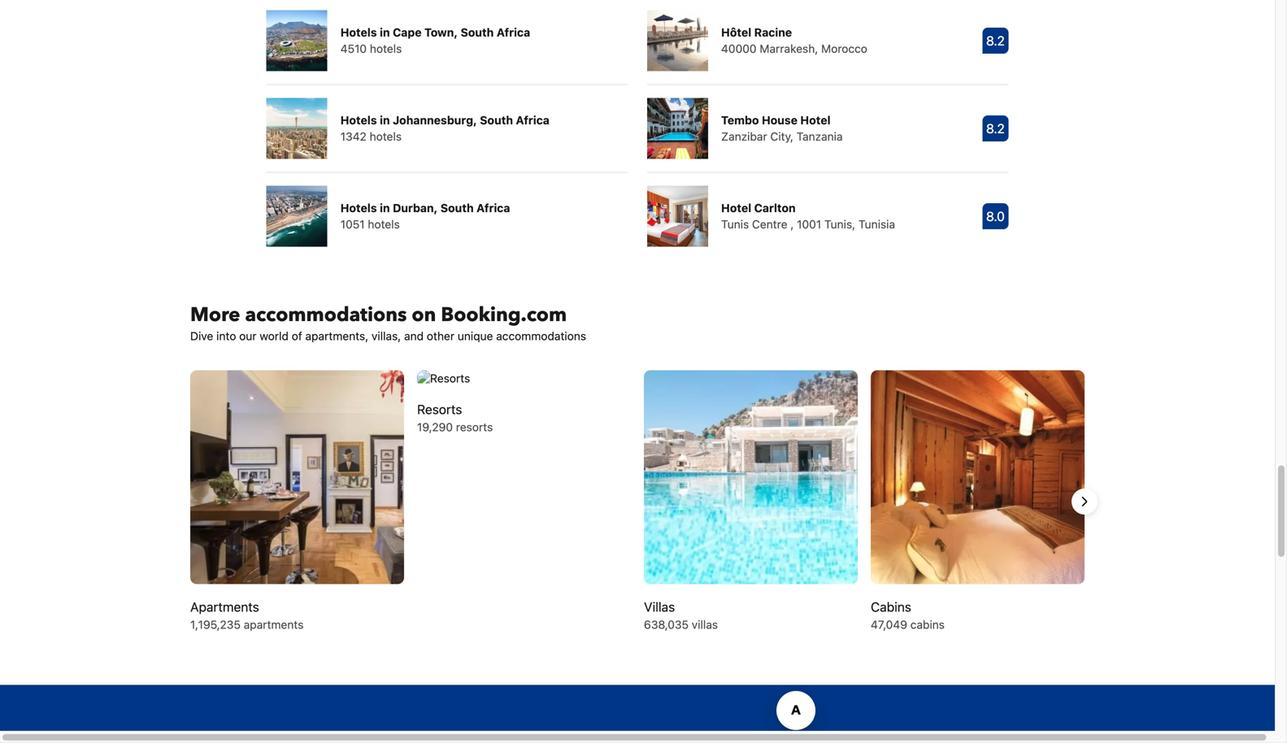 Task type: vqa. For each thing, say whether or not it's contained in the screenshot.
3rd Hotels from the top of the page
yes



Task type: locate. For each thing, give the bounding box(es) containing it.
2 hotels from the top
[[340, 113, 377, 127]]

africa for hotels in durban, south africa 1051 hotels
[[477, 201, 510, 215]]

tanzania
[[797, 130, 843, 143]]

1 8.2 from the top
[[986, 33, 1005, 48]]

3 in from the top
[[380, 201, 390, 215]]

hotels inside hotels in johannesburg, south africa 1342 hotels
[[340, 113, 377, 127]]

0 vertical spatial africa
[[497, 25, 530, 39]]

other
[[427, 329, 455, 343]]

1 vertical spatial south
[[480, 113, 513, 127]]

africa inside hotels in johannesburg, south africa 1342 hotels
[[516, 113, 550, 127]]

hotels up 1342
[[340, 113, 377, 127]]

0 vertical spatial scored 8.2 element
[[983, 28, 1009, 54]]

cabins
[[871, 599, 912, 615]]

centre
[[752, 217, 788, 231]]

south inside hotels in durban, south africa 1051 hotels
[[441, 201, 474, 215]]

4510
[[340, 42, 367, 55]]

2 vertical spatial south
[[441, 201, 474, 215]]

hotels
[[340, 25, 377, 39], [340, 113, 377, 127], [340, 201, 377, 215]]

hotels up 4510
[[340, 25, 377, 39]]

1 horizontal spatial accommodations
[[496, 329, 586, 343]]

south for johannesburg,
[[480, 113, 513, 127]]

0 vertical spatial accommodations
[[245, 302, 407, 328]]

south
[[461, 25, 494, 39], [480, 113, 513, 127], [441, 201, 474, 215]]

1 vertical spatial scored 8.2 element
[[983, 115, 1009, 141]]

2 vertical spatial hotels
[[340, 201, 377, 215]]

durban,
[[393, 201, 438, 215]]

morocco
[[821, 42, 868, 55]]

accommodations down booking.com
[[496, 329, 586, 343]]

2 in from the top
[[380, 113, 390, 127]]

0 horizontal spatial accommodations
[[245, 302, 407, 328]]

1 vertical spatial hotels
[[370, 130, 402, 143]]

47,049
[[871, 618, 908, 631]]

1 scored 8.2 element from the top
[[983, 28, 1009, 54]]

south right 'johannesburg,'
[[480, 113, 513, 127]]

0 vertical spatial south
[[461, 25, 494, 39]]

apartments 1,195,235 apartments
[[190, 599, 304, 631]]

in for cape
[[380, 25, 390, 39]]

scored 8.2 element
[[983, 28, 1009, 54], [983, 115, 1009, 141]]

hotels in cape town, south africa 4510 hotels
[[340, 25, 530, 55]]

hotels inside hotels in johannesburg, south africa 1342 hotels
[[370, 130, 402, 143]]

south right town,
[[461, 25, 494, 39]]

of
[[292, 329, 302, 343]]

hotel carlton tunis centre , 1001 tunis, tunisia
[[721, 201, 895, 231]]

1 hotels from the top
[[340, 25, 377, 39]]

1 horizontal spatial hotel
[[801, 113, 831, 127]]

1 vertical spatial hotel
[[721, 201, 752, 215]]

region
[[177, 370, 1098, 633]]

2 vertical spatial in
[[380, 201, 390, 215]]

in inside hotels in durban, south africa 1051 hotels
[[380, 201, 390, 215]]

hotels up 1051
[[340, 201, 377, 215]]

hotel
[[801, 113, 831, 127], [721, 201, 752, 215]]

0 vertical spatial hotels
[[340, 25, 377, 39]]

hotels for hotels in cape town, south africa 4510 hotels
[[340, 25, 377, 39]]

south inside hotels in johannesburg, south africa 1342 hotels
[[480, 113, 513, 127]]

in left durban,
[[380, 201, 390, 215]]

our
[[239, 329, 257, 343]]

1 vertical spatial hotels
[[340, 113, 377, 127]]

apartments element
[[190, 370, 404, 633]]

world
[[260, 329, 289, 343]]

hotel up the "tunis" at top
[[721, 201, 752, 215]]

in left 'johannesburg,'
[[380, 113, 390, 127]]

in left cape
[[380, 25, 390, 39]]

hôtel
[[721, 25, 752, 39]]

2 scored 8.2 element from the top
[[983, 115, 1009, 141]]

in inside hotels in johannesburg, south africa 1342 hotels
[[380, 113, 390, 127]]

johannesburg,
[[393, 113, 477, 127]]

hotels inside hotels in cape town, south africa 4510 hotels
[[340, 25, 377, 39]]

1,195,235
[[190, 618, 241, 631]]

8.2 for 40000 marrakesh, morocco
[[986, 33, 1005, 48]]

1 vertical spatial africa
[[516, 113, 550, 127]]

tembo
[[721, 113, 759, 127]]

3 hotels from the top
[[340, 201, 377, 215]]

africa inside hotels in durban, south africa 1051 hotels
[[477, 201, 510, 215]]

in for johannesburg,
[[380, 113, 390, 127]]

in inside hotels in cape town, south africa 4510 hotels
[[380, 25, 390, 39]]

accommodations up 'apartments,' at top
[[245, 302, 407, 328]]

hotels down cape
[[370, 42, 402, 55]]

tunis
[[721, 217, 749, 231]]

in
[[380, 25, 390, 39], [380, 113, 390, 127], [380, 201, 390, 215]]

racine
[[754, 25, 792, 39]]

hotels
[[370, 42, 402, 55], [370, 130, 402, 143], [368, 217, 400, 231]]

dive
[[190, 329, 213, 343]]

africa for hotels in johannesburg, south africa 1342 hotels
[[516, 113, 550, 127]]

apartments image
[[190, 370, 404, 584]]

house
[[762, 113, 798, 127]]

0 horizontal spatial hotel
[[721, 201, 752, 215]]

,
[[791, 217, 794, 231]]

0 vertical spatial hotel
[[801, 113, 831, 127]]

8.2
[[986, 33, 1005, 48], [986, 121, 1005, 136]]

2 8.2 from the top
[[986, 121, 1005, 136]]

hotel up tanzania
[[801, 113, 831, 127]]

into
[[216, 329, 236, 343]]

and
[[404, 329, 424, 343]]

1 in from the top
[[380, 25, 390, 39]]

scored 8.2 element for zanzibar city, tanzania
[[983, 115, 1009, 141]]

hotels right 1051
[[368, 217, 400, 231]]

1 vertical spatial in
[[380, 113, 390, 127]]

hotels inside hotels in durban, south africa 1051 hotels
[[368, 217, 400, 231]]

africa
[[497, 25, 530, 39], [516, 113, 550, 127], [477, 201, 510, 215]]

0 vertical spatial 8.2
[[986, 33, 1005, 48]]

hotels right 1342
[[370, 130, 402, 143]]

0 vertical spatial hotels
[[370, 42, 402, 55]]

more
[[190, 302, 240, 328]]

hotels inside hotels in durban, south africa 1051 hotels
[[340, 201, 377, 215]]

south right durban,
[[441, 201, 474, 215]]

accommodations
[[245, 302, 407, 328], [496, 329, 586, 343]]

0 vertical spatial in
[[380, 25, 390, 39]]

2 vertical spatial africa
[[477, 201, 510, 215]]

hotels for durban,
[[368, 217, 400, 231]]

1 vertical spatial 8.2
[[986, 121, 1005, 136]]

2 vertical spatial hotels
[[368, 217, 400, 231]]

on
[[412, 302, 436, 328]]

8.2 for zanzibar city, tanzania
[[986, 121, 1005, 136]]

19,290
[[417, 420, 453, 434]]

cape
[[393, 25, 422, 39]]

hotels for hotels in johannesburg, south africa 1342 hotels
[[340, 113, 377, 127]]

africa inside hotels in cape town, south africa 4510 hotels
[[497, 25, 530, 39]]



Task type: describe. For each thing, give the bounding box(es) containing it.
hotels in johannesburg, south africa 1342 hotels
[[340, 113, 550, 143]]

cabins 47,049 cabins
[[871, 599, 945, 631]]

apartments
[[190, 599, 259, 615]]

villas
[[692, 618, 718, 631]]

cabins image
[[871, 370, 1085, 584]]

villas
[[644, 599, 675, 615]]

40000
[[721, 42, 757, 55]]

scored 8.2 element for 40000 marrakesh, morocco
[[983, 28, 1009, 54]]

1051
[[340, 217, 365, 231]]

town,
[[425, 25, 458, 39]]

resorts element
[[417, 370, 631, 435]]

tembo house hotel zanzibar city, tanzania
[[721, 113, 843, 143]]

resorts image
[[417, 370, 631, 387]]

south inside hotels in cape town, south africa 4510 hotels
[[461, 25, 494, 39]]

villas,
[[372, 329, 401, 343]]

more accommodations on booking.com dive into our world of apartments, villas, and other unique accommodations
[[190, 302, 586, 343]]

hotels for hotels in durban, south africa 1051 hotels
[[340, 201, 377, 215]]

8.0
[[986, 208, 1005, 224]]

south for durban,
[[441, 201, 474, 215]]

city,
[[770, 130, 794, 143]]

hotel inside hotel carlton tunis centre , 1001 tunis, tunisia
[[721, 201, 752, 215]]

in for durban,
[[380, 201, 390, 215]]

villas image
[[644, 370, 858, 584]]

1001
[[797, 217, 821, 231]]

hôtel racine 40000 marrakesh, morocco
[[721, 25, 868, 55]]

zanzibar
[[721, 130, 767, 143]]

apartments,
[[305, 329, 369, 343]]

region containing resorts
[[177, 370, 1098, 633]]

cabins
[[911, 618, 945, 631]]

next image
[[1075, 492, 1095, 511]]

resorts
[[417, 402, 462, 417]]

hotels for johannesburg,
[[370, 130, 402, 143]]

villas element
[[644, 370, 858, 633]]

1 vertical spatial accommodations
[[496, 329, 586, 343]]

carlton
[[754, 201, 796, 215]]

unique
[[458, 329, 493, 343]]

tunisia
[[859, 217, 895, 231]]

marrakesh,
[[760, 42, 818, 55]]

apartments
[[244, 618, 304, 631]]

tunis,
[[825, 217, 856, 231]]

resorts
[[456, 420, 493, 434]]

hotels in durban, south africa 1051 hotels
[[340, 201, 510, 231]]

booking.com
[[441, 302, 567, 328]]

resorts 19,290 resorts
[[417, 402, 493, 434]]

hotel inside the tembo house hotel zanzibar city, tanzania
[[801, 113, 831, 127]]

638,035
[[644, 618, 689, 631]]

cabins element
[[871, 370, 1085, 633]]

villas 638,035 villas
[[644, 599, 718, 631]]

1342
[[340, 130, 367, 143]]

scored 8.0 element
[[983, 203, 1009, 229]]

hotels inside hotels in cape town, south africa 4510 hotels
[[370, 42, 402, 55]]



